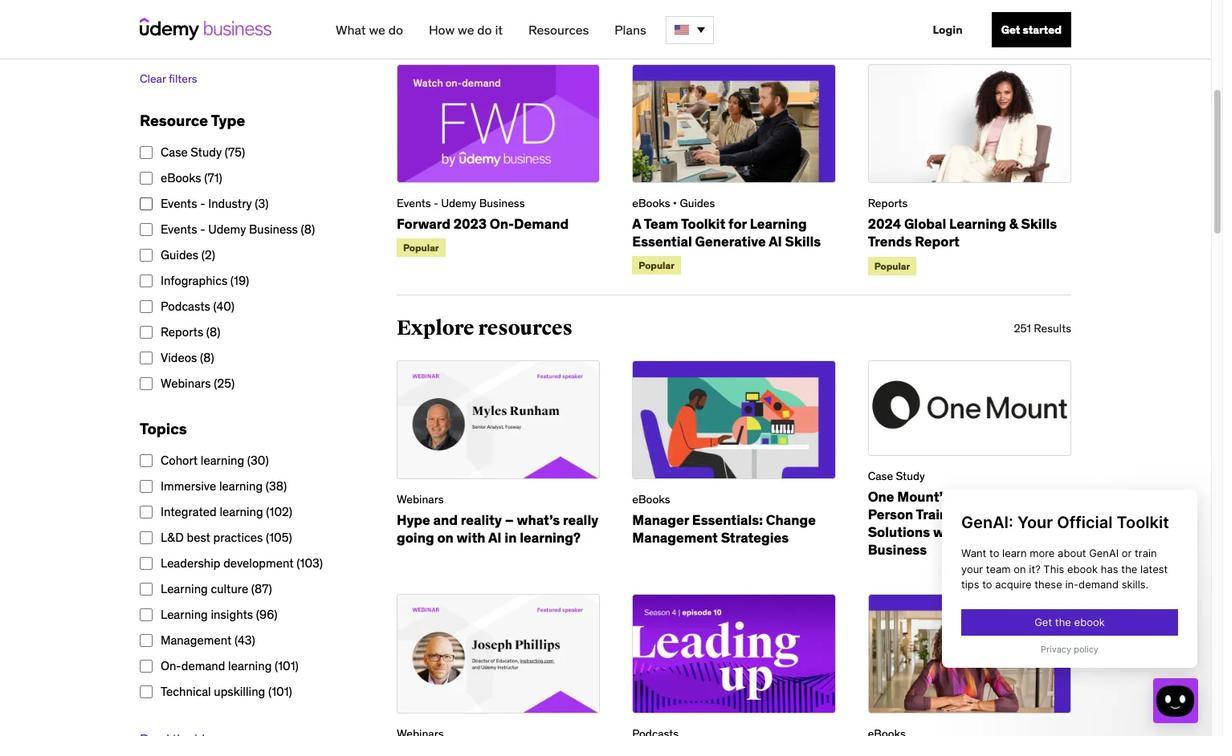 Task type: describe. For each thing, give the bounding box(es) containing it.
technical upskilling (101)
[[161, 684, 292, 699]]

started
[[1023, 22, 1062, 37]]

insights
[[211, 607, 253, 622]]

one
[[868, 488, 895, 506]]

get started link
[[992, 12, 1072, 47]]

and
[[433, 512, 458, 530]]

upskilling
[[214, 684, 265, 699]]

learning culture (87)
[[161, 581, 272, 597]]

webinars (25)
[[161, 376, 235, 391]]

it
[[495, 22, 503, 38]]

login button
[[924, 12, 973, 47]]

immersive
[[161, 478, 216, 494]]

in
[[505, 530, 517, 547]]

(71)
[[204, 170, 222, 185]]

udemy for forward
[[441, 196, 477, 211]]

Cohort learning (30) checkbox
[[140, 455, 153, 467]]

Management (43) checkbox
[[140, 635, 153, 647]]

a
[[633, 216, 641, 233]]

immersive learning (38)
[[161, 478, 287, 494]]

mount's
[[898, 488, 950, 506]]

change
[[766, 512, 816, 530]]

eBooks (71) checkbox
[[140, 172, 153, 185]]

get
[[1002, 22, 1021, 37]]

Reports (8) checkbox
[[140, 326, 153, 339]]

with inside case study one mount's journey from in- person training to on-demand solutions with udemy business
[[934, 524, 962, 542]]

cohort learning (30)
[[161, 453, 269, 468]]

resources button
[[522, 15, 596, 44]]

from
[[1006, 488, 1038, 506]]

integrated
[[161, 504, 217, 519]]

events for (8)
[[161, 221, 197, 237]]

journey
[[953, 488, 1003, 506]]

popular resources
[[397, 12, 574, 37]]

leadership development (103)
[[161, 556, 323, 571]]

0 vertical spatial (101)
[[275, 658, 299, 674]]

industry
[[208, 196, 252, 211]]

what
[[336, 22, 366, 38]]

case for one
[[868, 469, 894, 484]]

how we do it
[[429, 22, 503, 38]]

events - udemy business forward 2023 on-demand
[[397, 196, 569, 233]]

hype and reality – what's really going on with ai in learning? link
[[397, 512, 599, 547]]

study for (75)
[[191, 144, 222, 159]]

management inside ebooks manager essentials: change management strategies
[[633, 530, 718, 547]]

on
[[437, 530, 454, 547]]

resource type
[[140, 110, 245, 130]]

Learning culture (87) checkbox
[[140, 583, 153, 596]]

one mount's journey from in- person training to on-demand solutions with udemy business link
[[868, 488, 1068, 559]]

person
[[868, 506, 914, 524]]

essential
[[633, 233, 692, 251]]

udemy business image
[[140, 18, 272, 40]]

(3)
[[255, 196, 269, 211]]

forward 2023 on-demand link
[[397, 216, 569, 233]]

popular for a team toolkit for learning essential generative ai skills
[[639, 260, 675, 272]]

hype
[[397, 512, 430, 530]]

ai for generative
[[769, 233, 782, 251]]

ebooks • guides a team toolkit for learning essential generative ai skills
[[633, 196, 821, 251]]

type
[[211, 110, 245, 130]]

what we do button
[[329, 15, 410, 44]]

with inside webinars hype and reality – what's really going on with ai in learning?
[[457, 530, 486, 547]]

learning inside ebooks • guides a team toolkit for learning essential generative ai skills
[[750, 216, 807, 233]]

how we do it button
[[423, 15, 509, 44]]

learning inside reports 2024 global learning & skills trends report
[[950, 216, 1007, 233]]

on- inside events - udemy business forward 2023 on-demand
[[490, 216, 514, 233]]

skills inside ebooks • guides a team toolkit for learning essential generative ai skills
[[785, 233, 821, 251]]

essentials:
[[692, 512, 763, 530]]

what's
[[517, 512, 560, 530]]

login
[[933, 22, 963, 37]]

(43)
[[235, 633, 255, 648]]

ebooks manager essentials: change management strategies
[[633, 493, 816, 547]]

get started
[[1002, 22, 1062, 37]]

learning for immersive
[[219, 478, 263, 494]]

we for what
[[369, 22, 386, 38]]

management (43)
[[161, 633, 255, 648]]

2024 global learning & skills trends report link
[[868, 216, 1058, 251]]

plans
[[615, 22, 647, 38]]

strategies
[[721, 530, 789, 547]]

really
[[563, 512, 599, 530]]

0 vertical spatial (8)
[[301, 221, 315, 237]]

2023
[[454, 216, 487, 233]]

Events - Industry (3) checkbox
[[140, 197, 153, 210]]

On-demand learning (101) checkbox
[[140, 660, 153, 673]]

explore resources
[[397, 315, 573, 340]]

what we do
[[336, 22, 403, 38]]

1 vertical spatial guides
[[161, 247, 199, 262]]

culture
[[211, 581, 248, 597]]

we for how
[[458, 22, 474, 38]]

(25)
[[214, 376, 235, 391]]

best
[[187, 530, 210, 545]]

0 horizontal spatial management
[[161, 633, 232, 648]]

learning insights (96)
[[161, 607, 278, 622]]

manager essentials: change management strategies link
[[633, 512, 816, 547]]

toolkit
[[681, 216, 726, 233]]

learning down (43)
[[228, 658, 272, 674]]

events down ebooks (71)
[[161, 196, 197, 211]]

Videos (8) checkbox
[[140, 352, 153, 365]]

explore
[[397, 315, 475, 340]]

for
[[729, 216, 747, 233]]

demand inside events - udemy business forward 2023 on-demand
[[514, 216, 569, 233]]

- for forward
[[434, 196, 439, 211]]

udemy inside case study one mount's journey from in- person training to on-demand solutions with udemy business
[[965, 524, 1011, 542]]

reports for (8)
[[161, 324, 203, 339]]

1 vertical spatial (101)
[[268, 684, 292, 699]]

on-demand learning (101)
[[161, 658, 299, 674]]

events - industry (3)
[[161, 196, 269, 211]]

going
[[397, 530, 434, 547]]

reports 2024 global learning & skills trends report
[[868, 196, 1058, 251]]

(8) for videos (8)
[[200, 350, 214, 365]]

(38)
[[266, 478, 287, 494]]

do for what we do
[[389, 22, 403, 38]]

Integrated learning (102) checkbox
[[140, 506, 153, 519]]

251
[[1014, 321, 1032, 335]]

l&d best practices (105)
[[161, 530, 292, 545]]

technical
[[161, 684, 211, 699]]

- left industry
[[200, 196, 205, 211]]

Technical upskilling (101) checkbox
[[140, 686, 153, 699]]

popular left it
[[397, 12, 475, 37]]



Task type: locate. For each thing, give the bounding box(es) containing it.
webinars
[[161, 376, 211, 391], [397, 493, 444, 507]]

1 vertical spatial case
[[868, 469, 894, 484]]

reports up 2024
[[868, 196, 908, 211]]

learning for integrated
[[220, 504, 263, 519]]

0 vertical spatial resources
[[479, 12, 574, 37]]

clear filters
[[140, 71, 197, 86]]

events up forward
[[397, 196, 431, 211]]

2 do from the left
[[477, 22, 492, 38]]

- up forward
[[434, 196, 439, 211]]

with down training
[[934, 524, 962, 542]]

- for (8)
[[200, 221, 205, 237]]

webinars up hype
[[397, 493, 444, 507]]

skills right the &
[[1022, 216, 1058, 233]]

(96)
[[256, 607, 278, 622]]

management down manager
[[633, 530, 718, 547]]

(75)
[[225, 144, 245, 159]]

0 horizontal spatial ai
[[488, 530, 502, 547]]

on-
[[490, 216, 514, 233], [989, 506, 1013, 524], [161, 658, 181, 674]]

reports
[[868, 196, 908, 211], [161, 324, 203, 339]]

1 horizontal spatial business
[[479, 196, 525, 211]]

1 horizontal spatial guides
[[680, 196, 715, 211]]

leadership
[[161, 556, 221, 571]]

Learning insights (96) checkbox
[[140, 609, 153, 622]]

ebooks for (71)
[[161, 170, 201, 185]]

1 do from the left
[[389, 22, 403, 38]]

(8)
[[301, 221, 315, 237], [206, 324, 221, 339], [200, 350, 214, 365]]

events inside events - udemy business forward 2023 on-demand
[[397, 196, 431, 211]]

1 horizontal spatial demand
[[1013, 506, 1068, 524]]

on- inside case study one mount's journey from in- person training to on-demand solutions with udemy business
[[989, 506, 1013, 524]]

ebooks up manager
[[633, 493, 670, 507]]

business for forward
[[479, 196, 525, 211]]

guides
[[680, 196, 715, 211], [161, 247, 199, 262]]

forward
[[397, 216, 451, 233]]

1 vertical spatial (8)
[[206, 324, 221, 339]]

menu navigation
[[323, 0, 1072, 59]]

1 horizontal spatial with
[[934, 524, 962, 542]]

0 vertical spatial udemy
[[441, 196, 477, 211]]

popular down essential
[[639, 260, 675, 272]]

l&d
[[161, 530, 184, 545]]

business inside case study one mount's journey from in- person training to on-demand solutions with udemy business
[[868, 542, 927, 559]]

reality
[[461, 512, 502, 530]]

practices
[[213, 530, 263, 545]]

manager
[[633, 512, 689, 530]]

guides left the "(2)"
[[161, 247, 199, 262]]

skills right generative
[[785, 233, 821, 251]]

webinars inside webinars hype and reality – what's really going on with ai in learning?
[[397, 493, 444, 507]]

0 vertical spatial reports
[[868, 196, 908, 211]]

business for (8)
[[249, 221, 298, 237]]

development
[[223, 556, 294, 571]]

reports up videos
[[161, 324, 203, 339]]

2 horizontal spatial udemy
[[965, 524, 1011, 542]]

0 vertical spatial ebooks
[[161, 170, 201, 185]]

0 horizontal spatial study
[[191, 144, 222, 159]]

0 horizontal spatial udemy
[[208, 221, 246, 237]]

2 vertical spatial ebooks
[[633, 493, 670, 507]]

ebooks inside ebooks • guides a team toolkit for learning essential generative ai skills
[[633, 196, 670, 211]]

business inside events - udemy business forward 2023 on-demand
[[479, 196, 525, 211]]

- inside events - udemy business forward 2023 on-demand
[[434, 196, 439, 211]]

2 vertical spatial udemy
[[965, 524, 1011, 542]]

management
[[633, 530, 718, 547], [161, 633, 232, 648]]

ai inside webinars hype and reality – what's really going on with ai in learning?
[[488, 530, 502, 547]]

learning
[[750, 216, 807, 233], [950, 216, 1007, 233], [161, 581, 208, 597], [161, 607, 208, 622]]

1 vertical spatial study
[[896, 469, 925, 484]]

(105)
[[266, 530, 292, 545]]

Leadership development (103) checkbox
[[140, 557, 153, 570]]

1 vertical spatial ai
[[488, 530, 502, 547]]

0 horizontal spatial do
[[389, 22, 403, 38]]

1 vertical spatial business
[[249, 221, 298, 237]]

ai right generative
[[769, 233, 782, 251]]

management up demand
[[161, 633, 232, 648]]

clear filters link
[[140, 71, 197, 86]]

resources
[[479, 12, 574, 37], [478, 315, 573, 340]]

(101) right upskilling
[[268, 684, 292, 699]]

(30)
[[247, 453, 269, 468]]

251 results
[[1014, 321, 1072, 335]]

case up one
[[868, 469, 894, 484]]

1 vertical spatial on-
[[989, 506, 1013, 524]]

generative
[[695, 233, 766, 251]]

we inside dropdown button
[[458, 22, 474, 38]]

1 horizontal spatial ai
[[769, 233, 782, 251]]

learning up management (43)
[[161, 607, 208, 622]]

study for one
[[896, 469, 925, 484]]

0 horizontal spatial case
[[161, 144, 188, 159]]

2024
[[868, 216, 902, 233]]

a team toolkit for learning essential generative ai skills link
[[633, 216, 821, 251]]

0 horizontal spatial reports
[[161, 324, 203, 339]]

0 vertical spatial on-
[[490, 216, 514, 233]]

1 vertical spatial reports
[[161, 324, 203, 339]]

to
[[972, 506, 986, 524]]

podcasts (40)
[[161, 298, 235, 314]]

learning up immersive learning (38)
[[201, 453, 244, 468]]

events - udemy business (8)
[[161, 221, 315, 237]]

(101)
[[275, 658, 299, 674], [268, 684, 292, 699]]

0 horizontal spatial business
[[249, 221, 298, 237]]

ebooks for manager
[[633, 493, 670, 507]]

study inside case study one mount's journey from in- person training to on-demand solutions with udemy business
[[896, 469, 925, 484]]

business down solutions
[[868, 542, 927, 559]]

2 horizontal spatial business
[[868, 542, 927, 559]]

0 horizontal spatial skills
[[785, 233, 821, 251]]

resources for explore resources
[[478, 315, 573, 340]]

0 vertical spatial demand
[[514, 216, 569, 233]]

filters
[[169, 71, 197, 86]]

case right case study (75) checkbox
[[161, 144, 188, 159]]

do right what
[[389, 22, 403, 38]]

study up mount's
[[896, 469, 925, 484]]

ebooks (71)
[[161, 170, 222, 185]]

videos
[[161, 350, 197, 365]]

L&D best practices (105) checkbox
[[140, 532, 153, 545]]

(87)
[[251, 581, 272, 597]]

0 vertical spatial guides
[[680, 196, 715, 211]]

(19)
[[230, 273, 249, 288]]

learning right for
[[750, 216, 807, 233]]

0 vertical spatial webinars
[[161, 376, 211, 391]]

ebooks for •
[[633, 196, 670, 211]]

infographics (19)
[[161, 273, 249, 288]]

Webinars (25) checkbox
[[140, 377, 153, 390]]

case
[[161, 144, 188, 159], [868, 469, 894, 484]]

1 vertical spatial udemy
[[208, 221, 246, 237]]

1 horizontal spatial case
[[868, 469, 894, 484]]

clear
[[140, 71, 166, 86]]

1 horizontal spatial udemy
[[441, 196, 477, 211]]

0 vertical spatial study
[[191, 144, 222, 159]]

Infographics (19) checkbox
[[140, 275, 153, 287]]

Podcasts (40) checkbox
[[140, 300, 153, 313]]

report
[[915, 233, 960, 251]]

0 vertical spatial case
[[161, 144, 188, 159]]

1 vertical spatial management
[[161, 633, 232, 648]]

demand down in-
[[1013, 506, 1068, 524]]

0 vertical spatial ai
[[769, 233, 782, 251]]

1 horizontal spatial we
[[458, 22, 474, 38]]

podcasts
[[161, 298, 210, 314]]

(8) for reports (8)
[[206, 324, 221, 339]]

udemy inside events - udemy business forward 2023 on-demand
[[441, 196, 477, 211]]

learning?
[[520, 530, 581, 547]]

Guides (2) checkbox
[[140, 249, 153, 262]]

demand inside case study one mount's journey from in- person training to on-demand solutions with udemy business
[[1013, 506, 1068, 524]]

results
[[1034, 321, 1072, 335]]

ebooks up team
[[633, 196, 670, 211]]

guides inside ebooks • guides a team toolkit for learning essential generative ai skills
[[680, 196, 715, 211]]

how
[[429, 22, 455, 38]]

on- right 2023
[[490, 216, 514, 233]]

0 horizontal spatial webinars
[[161, 376, 211, 391]]

business
[[479, 196, 525, 211], [249, 221, 298, 237], [868, 542, 927, 559]]

reports inside reports 2024 global learning & skills trends report
[[868, 196, 908, 211]]

resource
[[140, 110, 208, 130]]

ai left in
[[488, 530, 502, 547]]

2 we from the left
[[458, 22, 474, 38]]

learning down leadership
[[161, 581, 208, 597]]

(101) down (96)
[[275, 658, 299, 674]]

ai for with
[[488, 530, 502, 547]]

(40)
[[213, 298, 235, 314]]

•
[[673, 196, 677, 211]]

on- right to
[[989, 506, 1013, 524]]

topics
[[140, 419, 187, 438]]

in-
[[1041, 488, 1059, 506]]

1 horizontal spatial study
[[896, 469, 925, 484]]

we right what
[[369, 22, 386, 38]]

study up (71) at the top left of the page
[[191, 144, 222, 159]]

demand
[[181, 658, 225, 674]]

-
[[200, 196, 205, 211], [434, 196, 439, 211], [200, 221, 205, 237]]

ai inside ebooks • guides a team toolkit for learning essential generative ai skills
[[769, 233, 782, 251]]

2 vertical spatial business
[[868, 542, 927, 559]]

on- right on-demand learning (101) option
[[161, 658, 181, 674]]

1 horizontal spatial management
[[633, 530, 718, 547]]

1 we from the left
[[369, 22, 386, 38]]

popular for forward 2023 on-demand
[[403, 242, 439, 254]]

Search resources ... text field
[[129, 20, 354, 51]]

demand right 2023
[[514, 216, 569, 233]]

team
[[644, 216, 679, 233]]

case for (75)
[[161, 144, 188, 159]]

global
[[905, 216, 947, 233]]

with down reality
[[457, 530, 486, 547]]

trends
[[868, 233, 912, 251]]

popular
[[397, 12, 475, 37], [403, 242, 439, 254], [639, 260, 675, 272], [875, 260, 910, 272]]

ebooks inside ebooks manager essentials: change management strategies
[[633, 493, 670, 507]]

business up "forward 2023 on-demand" link
[[479, 196, 525, 211]]

udemy up 2023
[[441, 196, 477, 211]]

case inside case study one mount's journey from in- person training to on-demand solutions with udemy business
[[868, 469, 894, 484]]

1 vertical spatial demand
[[1013, 506, 1068, 524]]

0 horizontal spatial guides
[[161, 247, 199, 262]]

popular down forward
[[403, 242, 439, 254]]

events for forward
[[397, 196, 431, 211]]

1 horizontal spatial webinars
[[397, 493, 444, 507]]

udemy for (8)
[[208, 221, 246, 237]]

learning left the &
[[950, 216, 1007, 233]]

demand
[[514, 216, 569, 233], [1013, 506, 1068, 524]]

resources for popular resources
[[479, 12, 574, 37]]

events up guides (2)
[[161, 221, 197, 237]]

webinars for hype
[[397, 493, 444, 507]]

webinars for (25)
[[161, 376, 211, 391]]

Case Study (75) checkbox
[[140, 146, 153, 159]]

–
[[505, 512, 514, 530]]

do inside "dropdown button"
[[389, 22, 403, 38]]

guides (2)
[[161, 247, 215, 262]]

events
[[161, 196, 197, 211], [397, 196, 431, 211], [161, 221, 197, 237]]

skills inside reports 2024 global learning & skills trends report
[[1022, 216, 1058, 233]]

udemy down industry
[[208, 221, 246, 237]]

webinars down videos (8)
[[161, 376, 211, 391]]

popular down trends
[[875, 260, 910, 272]]

udemy down to
[[965, 524, 1011, 542]]

we inside "dropdown button"
[[369, 22, 386, 38]]

do left it
[[477, 22, 492, 38]]

webinars hype and reality – what's really going on with ai in learning?
[[397, 493, 599, 547]]

Immersive learning (38) checkbox
[[140, 480, 153, 493]]

Events - Udemy Business (8) checkbox
[[140, 223, 153, 236]]

1 horizontal spatial do
[[477, 22, 492, 38]]

do inside dropdown button
[[477, 22, 492, 38]]

0 vertical spatial business
[[479, 196, 525, 211]]

reports for 2024
[[868, 196, 908, 211]]

learning up integrated learning (102)
[[219, 478, 263, 494]]

do for how we do it
[[477, 22, 492, 38]]

(2)
[[201, 247, 215, 262]]

2 vertical spatial (8)
[[200, 350, 214, 365]]

learning for cohort
[[201, 453, 244, 468]]

0 horizontal spatial on-
[[161, 658, 181, 674]]

popular for 2024 global learning & skills trends report
[[875, 260, 910, 272]]

1 vertical spatial ebooks
[[633, 196, 670, 211]]

business down (3)
[[249, 221, 298, 237]]

integrated learning (102)
[[161, 504, 293, 519]]

1 vertical spatial webinars
[[397, 493, 444, 507]]

(102)
[[266, 504, 293, 519]]

1 vertical spatial resources
[[478, 315, 573, 340]]

0 horizontal spatial with
[[457, 530, 486, 547]]

0 horizontal spatial demand
[[514, 216, 569, 233]]

learning
[[201, 453, 244, 468], [219, 478, 263, 494], [220, 504, 263, 519], [228, 658, 272, 674]]

0 horizontal spatial we
[[369, 22, 386, 38]]

2 horizontal spatial on-
[[989, 506, 1013, 524]]

1 horizontal spatial on-
[[490, 216, 514, 233]]

0 vertical spatial management
[[633, 530, 718, 547]]

we right 'how'
[[458, 22, 474, 38]]

1 horizontal spatial reports
[[868, 196, 908, 211]]

skills
[[1022, 216, 1058, 233], [785, 233, 821, 251]]

learning up practices on the left of page
[[220, 504, 263, 519]]

2 vertical spatial on-
[[161, 658, 181, 674]]

- up the "(2)"
[[200, 221, 205, 237]]

guides up toolkit
[[680, 196, 715, 211]]

1 horizontal spatial skills
[[1022, 216, 1058, 233]]

ebooks left (71) at the top left of the page
[[161, 170, 201, 185]]



Task type: vqa. For each thing, say whether or not it's contained in the screenshot.


